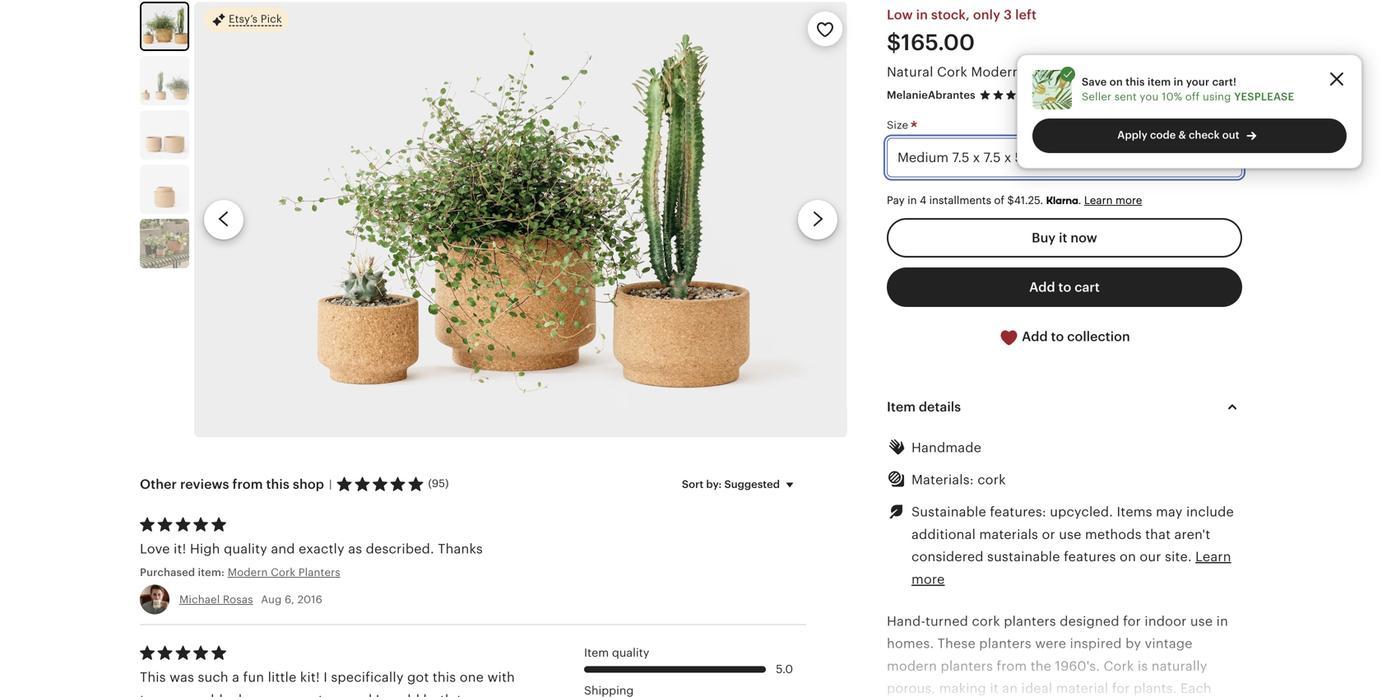 Task type: locate. For each thing, give the bounding box(es) containing it.
pick
[[261, 13, 282, 25]]

naturally
[[1152, 659, 1208, 674]]

michael
[[179, 594, 220, 606]]

learn down aren't
[[1196, 549, 1232, 564]]

on inside "sustainable features: upcycled. items may include additional materials or use methods that aren't considered sustainable features on our site."
[[1120, 549, 1137, 564]]

item
[[1148, 76, 1172, 88]]

1 vertical spatial from
[[997, 659, 1027, 674]]

from inside hand-turned cork planters designed for indoor use in homes. these planters were inspired by vintage modern planters from the 1960's. cork is naturally porous, making it an ideal material for plants. e
[[997, 659, 1027, 674]]

1 vertical spatial quality
[[612, 647, 650, 659]]

this left shop
[[266, 477, 290, 492]]

for left plants.
[[1113, 681, 1131, 696]]

0 horizontal spatial i
[[324, 670, 328, 685]]

from up an
[[997, 659, 1027, 674]]

modern up michael rosas aug 6, 2016
[[228, 566, 268, 579]]

0 horizontal spatial use
[[1060, 527, 1082, 542]]

learn more
[[912, 549, 1232, 587]]

0 horizontal spatial learn
[[1085, 194, 1113, 206]]

learn
[[1085, 194, 1113, 206], [1196, 549, 1232, 564]]

to
[[1059, 280, 1072, 295], [1052, 329, 1065, 344]]

to for cart
[[1059, 280, 1072, 295]]

in inside hand-turned cork planters designed for indoor use in homes. these planters were inspired by vintage modern planters from the 1960's. cork is naturally porous, making it an ideal material for plants. e
[[1217, 614, 1229, 629]]

2 vertical spatial cork
[[1104, 659, 1135, 674]]

planters up the
[[980, 636, 1032, 651]]

stock,
[[932, 8, 970, 22]]

add
[[1030, 280, 1056, 295], [1022, 329, 1048, 344]]

cork inside hand-turned cork planters designed for indoor use in homes. these planters were inspired by vintage modern planters from the 1960's. cork is naturally porous, making it an ideal material for plants. e
[[1104, 659, 1135, 674]]

0 vertical spatial quality
[[224, 541, 267, 556]]

i
[[324, 670, 328, 685], [376, 692, 380, 697]]

i right the kit!
[[324, 670, 328, 685]]

it inside hand-turned cork planters designed for indoor use in homes. these planters were inspired by vintage modern planters from the 1960's. cork is naturally porous, making it an ideal material for plants. e
[[990, 681, 999, 696]]

indoor
[[1145, 614, 1187, 629]]

add left cart
[[1030, 280, 1056, 295]]

so
[[256, 692, 271, 697]]

items
[[1117, 505, 1153, 520]]

1 vertical spatial on
[[1120, 549, 1137, 564]]

try
[[457, 692, 475, 697]]

installments
[[930, 194, 992, 206]]

handmade
[[912, 440, 982, 455]]

of
[[995, 194, 1005, 206]]

to for collection
[[1052, 329, 1065, 344]]

add down add to cart button
[[1022, 329, 1048, 344]]

it!
[[174, 541, 186, 556]]

your
[[1187, 76, 1210, 88]]

0 vertical spatial it
[[1059, 230, 1068, 245]]

add to cart
[[1030, 280, 1100, 295]]

and
[[271, 541, 295, 556], [348, 692, 372, 697]]

seller
[[1082, 91, 1112, 103]]

in right indoor
[[1217, 614, 1229, 629]]

0 vertical spatial this
[[1126, 76, 1145, 88]]

1 vertical spatial cork
[[972, 614, 1001, 629]]

to left cart
[[1059, 280, 1072, 295]]

it
[[1059, 230, 1068, 245], [990, 681, 999, 696]]

1 vertical spatial use
[[1191, 614, 1213, 629]]

1 horizontal spatial this
[[433, 670, 456, 685]]

1 horizontal spatial it
[[1059, 230, 1068, 245]]

1 vertical spatial i
[[376, 692, 380, 697]]

it left an
[[990, 681, 999, 696]]

modern for planter
[[972, 64, 1021, 79]]

0 vertical spatial on
[[1110, 76, 1123, 88]]

to inside add to cart button
[[1059, 280, 1072, 295]]

use right "or"
[[1060, 527, 1082, 542]]

and inside this was such a fun little kit! i specifically got this one with two spoon blanks so my partner and i could both try ou
[[348, 692, 372, 697]]

quality up shipping
[[612, 647, 650, 659]]

natural cork modern planter image 2 image
[[140, 56, 189, 106]]

0 horizontal spatial this
[[266, 477, 290, 492]]

1 vertical spatial to
[[1052, 329, 1065, 344]]

aren't
[[1175, 527, 1211, 542]]

0 horizontal spatial more
[[912, 572, 945, 587]]

0 horizontal spatial it
[[990, 681, 999, 696]]

turned
[[926, 614, 969, 629]]

modern cork planters link
[[228, 565, 561, 580]]

2 vertical spatial planters
[[941, 659, 993, 674]]

natural cork modern planter image 1 image
[[194, 2, 848, 437], [142, 3, 188, 50]]

high
[[190, 541, 220, 556]]

i down specifically on the bottom left
[[376, 692, 380, 697]]

and left exactly
[[271, 541, 295, 556]]

in inside pay in 4 installments of $41.25. klarna . learn more
[[908, 194, 917, 206]]

0 vertical spatial more
[[1116, 194, 1143, 206]]

were
[[1036, 636, 1067, 651]]

1 horizontal spatial quality
[[612, 647, 650, 659]]

1 horizontal spatial learn
[[1196, 549, 1232, 564]]

may
[[1157, 505, 1183, 520]]

1 vertical spatial for
[[1113, 681, 1131, 696]]

left
[[1016, 8, 1037, 22]]

in right the low in the right top of the page
[[917, 8, 928, 22]]

as
[[348, 541, 362, 556]]

1 vertical spatial and
[[348, 692, 372, 697]]

for
[[1124, 614, 1142, 629], [1113, 681, 1131, 696]]

natural cork modern planter image 4 image
[[140, 165, 189, 214]]

2 horizontal spatial cork
[[1104, 659, 1135, 674]]

1 horizontal spatial from
[[997, 659, 1027, 674]]

1 vertical spatial planters
[[980, 636, 1032, 651]]

it inside button
[[1059, 230, 1068, 245]]

from right reviews
[[233, 477, 263, 492]]

0 vertical spatial add
[[1030, 280, 1056, 295]]

fun
[[243, 670, 264, 685]]

in inside low in stock, only 3 left $165.00
[[917, 8, 928, 22]]

learn more button
[[1085, 194, 1143, 206]]

1 vertical spatial modern
[[228, 566, 268, 579]]

0 horizontal spatial quality
[[224, 541, 267, 556]]

exactly
[[299, 541, 345, 556]]

2 vertical spatial this
[[433, 670, 456, 685]]

modern
[[972, 64, 1021, 79], [228, 566, 268, 579]]

size
[[887, 119, 912, 131]]

&
[[1179, 129, 1187, 141]]

a
[[232, 670, 240, 685]]

1 vertical spatial item
[[584, 647, 609, 659]]

now
[[1071, 230, 1098, 245]]

hand-turned cork planters designed for indoor use in homes. these planters were inspired by vintage modern planters from the 1960's. cork is naturally porous, making it an ideal material for plants. e
[[887, 614, 1233, 697]]

on up sent
[[1110, 76, 1123, 88]]

using
[[1203, 91, 1232, 103]]

the
[[1031, 659, 1052, 674]]

cork up melanieabrantes
[[937, 64, 968, 79]]

collection
[[1068, 329, 1131, 344]]

for up by
[[1124, 614, 1142, 629]]

$165.00
[[887, 30, 975, 55]]

natural cork modern planter image 5 image
[[140, 219, 189, 268]]

use
[[1060, 527, 1082, 542], [1191, 614, 1213, 629]]

cork up features:
[[978, 472, 1006, 487]]

by:
[[706, 478, 722, 490]]

0 horizontal spatial modern
[[228, 566, 268, 579]]

natural cork modern planter image 3 image
[[140, 110, 189, 160]]

0 horizontal spatial and
[[271, 541, 295, 556]]

learn inside learn more
[[1196, 549, 1232, 564]]

0 vertical spatial i
[[324, 670, 328, 685]]

1 vertical spatial it
[[990, 681, 999, 696]]

purchased
[[140, 566, 195, 579]]

thanks
[[438, 541, 483, 556]]

0 horizontal spatial cork
[[271, 566, 296, 579]]

to left collection
[[1052, 329, 1065, 344]]

0 vertical spatial planters
[[1004, 614, 1057, 629]]

1 vertical spatial this
[[266, 477, 290, 492]]

1 vertical spatial learn
[[1196, 549, 1232, 564]]

in up 10%
[[1174, 76, 1184, 88]]

use right indoor
[[1191, 614, 1213, 629]]

modern left "planter"
[[972, 64, 1021, 79]]

this up sent
[[1126, 76, 1145, 88]]

my
[[274, 692, 294, 697]]

0 vertical spatial to
[[1059, 280, 1072, 295]]

1 horizontal spatial use
[[1191, 614, 1213, 629]]

it right 'buy'
[[1059, 230, 1068, 245]]

purchased item: modern cork planters
[[140, 566, 341, 579]]

and down specifically on the bottom left
[[348, 692, 372, 697]]

love it! high quality and exactly as described. thanks
[[140, 541, 483, 556]]

include
[[1187, 505, 1235, 520]]

0 horizontal spatial item
[[584, 647, 609, 659]]

on inside save on this item in your cart! seller sent you 10% off using yesplease
[[1110, 76, 1123, 88]]

buy it now button
[[887, 218, 1243, 258]]

0 vertical spatial for
[[1124, 614, 1142, 629]]

sustainable
[[988, 549, 1061, 564]]

2 horizontal spatial this
[[1126, 76, 1145, 88]]

cork
[[937, 64, 968, 79], [271, 566, 296, 579], [1104, 659, 1135, 674]]

1 horizontal spatial more
[[1116, 194, 1143, 206]]

in left 4
[[908, 194, 917, 206]]

cork up 6,
[[271, 566, 296, 579]]

cork inside hand-turned cork planters designed for indoor use in homes. these planters were inspired by vintage modern planters from the 1960's. cork is naturally porous, making it an ideal material for plants. e
[[972, 614, 1001, 629]]

use inside "sustainable features: upcycled. items may include additional materials or use methods that aren't considered sustainable features on our site."
[[1060, 527, 1082, 542]]

sustainable features: upcycled. items may include additional materials or use methods that aren't considered sustainable features on our site.
[[912, 505, 1235, 564]]

more
[[1116, 194, 1143, 206], [912, 572, 945, 587]]

cork left is
[[1104, 659, 1135, 674]]

0 vertical spatial learn
[[1085, 194, 1113, 206]]

1 horizontal spatial and
[[348, 692, 372, 697]]

to inside add to collection button
[[1052, 329, 1065, 344]]

planters up were
[[1004, 614, 1057, 629]]

more right .
[[1116, 194, 1143, 206]]

1 horizontal spatial natural cork modern planter image 1 image
[[194, 2, 848, 437]]

1 horizontal spatial cork
[[937, 64, 968, 79]]

quality up purchased item: modern cork planters
[[224, 541, 267, 556]]

upcycled.
[[1050, 505, 1114, 520]]

item left details
[[887, 399, 916, 414]]

could
[[383, 692, 420, 697]]

item
[[887, 399, 916, 414], [584, 647, 609, 659]]

0 vertical spatial from
[[233, 477, 263, 492]]

this
[[140, 670, 166, 685]]

5.0
[[776, 663, 794, 676]]

(95)
[[428, 477, 449, 490]]

on left our
[[1120, 549, 1137, 564]]

item details
[[887, 399, 961, 414]]

1 horizontal spatial modern
[[972, 64, 1021, 79]]

item inside dropdown button
[[887, 399, 916, 414]]

add for add to collection
[[1022, 329, 1048, 344]]

learn inside pay in 4 installments of $41.25. klarna . learn more
[[1085, 194, 1113, 206]]

in inside save on this item in your cart! seller sent you 10% off using yesplease
[[1174, 76, 1184, 88]]

considered
[[912, 549, 984, 564]]

site.
[[1166, 549, 1192, 564]]

both
[[423, 692, 453, 697]]

0 vertical spatial modern
[[972, 64, 1021, 79]]

this inside this was such a fun little kit! i specifically got this one with two spoon blanks so my partner and i could both try ou
[[433, 670, 456, 685]]

item up shipping
[[584, 647, 609, 659]]

learn right .
[[1085, 194, 1113, 206]]

1 horizontal spatial item
[[887, 399, 916, 414]]

cork up these in the right bottom of the page
[[972, 614, 1001, 629]]

0 vertical spatial item
[[887, 399, 916, 414]]

0 vertical spatial and
[[271, 541, 295, 556]]

1 vertical spatial more
[[912, 572, 945, 587]]

0 vertical spatial use
[[1060, 527, 1082, 542]]

planters up making
[[941, 659, 993, 674]]

michael rosas aug 6, 2016
[[179, 594, 323, 606]]

more down considered
[[912, 572, 945, 587]]

this up "both" in the left bottom of the page
[[433, 670, 456, 685]]

1 horizontal spatial i
[[376, 692, 380, 697]]

blanks
[[211, 692, 252, 697]]

natural
[[887, 64, 934, 79]]

1 vertical spatial add
[[1022, 329, 1048, 344]]



Task type: vqa. For each thing, say whether or not it's contained in the screenshot.
modern
yes



Task type: describe. For each thing, give the bounding box(es) containing it.
0 horizontal spatial natural cork modern planter image 1 image
[[142, 3, 188, 50]]

two
[[140, 692, 164, 697]]

|
[[329, 478, 332, 490]]

material
[[1057, 681, 1109, 696]]

suggested
[[725, 478, 780, 490]]

buy
[[1032, 230, 1056, 245]]

2016
[[298, 594, 323, 606]]

kit!
[[300, 670, 320, 685]]

melanieabrantes link
[[887, 89, 976, 101]]

materials
[[980, 527, 1039, 542]]

materials:
[[912, 472, 974, 487]]

more inside learn more
[[912, 572, 945, 587]]

our
[[1140, 549, 1162, 564]]

designed
[[1060, 614, 1120, 629]]

out
[[1223, 129, 1240, 141]]

sort by: suggested
[[682, 478, 780, 490]]

making
[[940, 681, 987, 696]]

buy it now
[[1032, 230, 1098, 245]]

methods
[[1086, 527, 1142, 542]]

sent
[[1115, 91, 1137, 103]]

features
[[1064, 549, 1117, 564]]

use inside hand-turned cork planters designed for indoor use in homes. these planters were inspired by vintage modern planters from the 1960's. cork is naturally porous, making it an ideal material for plants. e
[[1191, 614, 1213, 629]]

1 vertical spatial cork
[[271, 566, 296, 579]]

cart
[[1075, 280, 1100, 295]]

off
[[1186, 91, 1200, 103]]

other
[[140, 477, 177, 492]]

only
[[974, 8, 1001, 22]]

natural cork modern planter
[[887, 64, 1070, 79]]

hand-
[[887, 614, 926, 629]]

item for item details
[[887, 399, 916, 414]]

planter
[[1025, 64, 1070, 79]]

item quality
[[584, 647, 650, 659]]

partner
[[297, 692, 345, 697]]

learn more link
[[912, 549, 1232, 587]]

sort by: suggested button
[[670, 467, 812, 502]]

with
[[488, 670, 515, 685]]

one
[[460, 670, 484, 685]]

love
[[140, 541, 170, 556]]

$41.25.
[[1008, 194, 1044, 206]]

sustainable
[[912, 505, 987, 520]]

save
[[1082, 76, 1107, 88]]

other reviews from this shop
[[140, 477, 324, 492]]

0 vertical spatial cork
[[937, 64, 968, 79]]

specifically
[[331, 670, 404, 685]]

add to cart button
[[887, 267, 1243, 307]]

these
[[938, 636, 976, 651]]

modern
[[887, 659, 938, 674]]

0 vertical spatial cork
[[978, 472, 1006, 487]]

item for item quality
[[584, 647, 609, 659]]

more inside pay in 4 installments of $41.25. klarna . learn more
[[1116, 194, 1143, 206]]

item:
[[198, 566, 225, 579]]

etsy's
[[229, 13, 258, 25]]

aug
[[261, 594, 282, 606]]

klarna
[[1047, 194, 1079, 207]]

code
[[1151, 129, 1176, 141]]

homes.
[[887, 636, 934, 651]]

this inside save on this item in your cart! seller sent you 10% off using yesplease
[[1126, 76, 1145, 88]]

6,
[[285, 594, 295, 606]]

add for add to cart
[[1030, 280, 1056, 295]]

item details button
[[872, 387, 1258, 427]]

got
[[407, 670, 429, 685]]

this was such a fun little kit! i specifically got this one with two spoon blanks so my partner and i could both try ou
[[140, 670, 515, 697]]

1960's.
[[1056, 659, 1101, 674]]

melanieabrantes
[[887, 89, 976, 101]]

little
[[268, 670, 297, 685]]

low
[[887, 8, 913, 22]]

is
[[1138, 659, 1149, 674]]

features:
[[990, 505, 1047, 520]]

sort
[[682, 478, 704, 490]]

porous,
[[887, 681, 936, 696]]

described.
[[366, 541, 435, 556]]

spoon
[[167, 692, 207, 697]]

0 horizontal spatial from
[[233, 477, 263, 492]]

modern for cork
[[228, 566, 268, 579]]

add to collection button
[[887, 317, 1243, 357]]

materials: cork
[[912, 472, 1006, 487]]

3
[[1004, 8, 1013, 22]]

shipping
[[584, 684, 634, 697]]

shop
[[293, 477, 324, 492]]

vintage
[[1145, 636, 1193, 651]]

save on this item in your cart! seller sent you 10% off using yesplease
[[1082, 76, 1295, 103]]

an
[[1003, 681, 1018, 696]]

apply code & check out link
[[1033, 119, 1347, 153]]

inspired
[[1070, 636, 1122, 651]]



